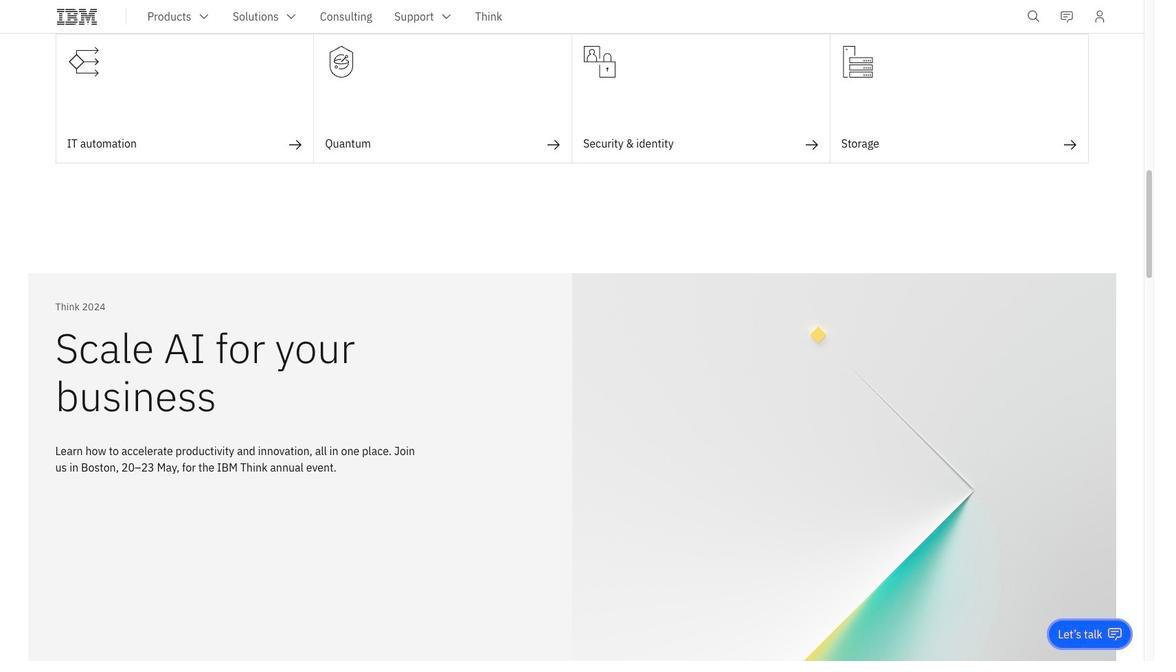 Task type: vqa. For each thing, say whether or not it's contained in the screenshot.
Open Cookie Preferences Modal section
no



Task type: describe. For each thing, give the bounding box(es) containing it.
let's talk element
[[1058, 627, 1102, 642]]



